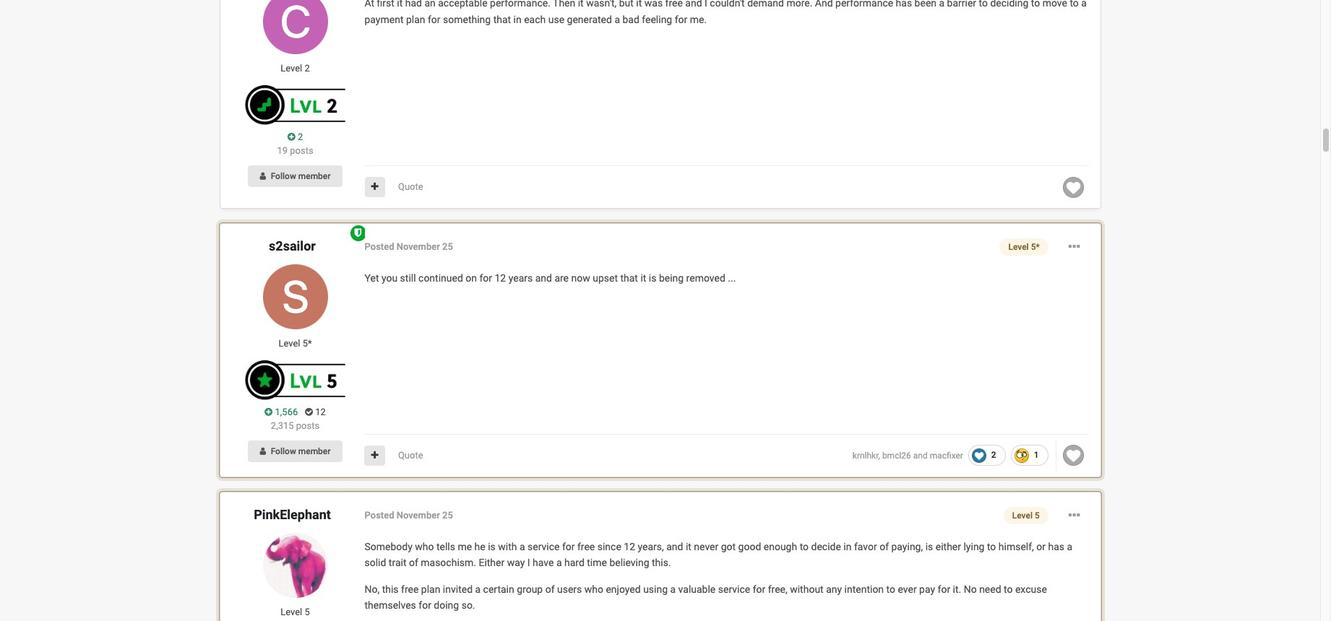Task type: describe. For each thing, give the bounding box(es) containing it.
for inside somebody who tells me he is with a service for free since 12 years, and it never got good enough to decide in favor of paying, is either lying to himself, or has a solid trait of masochism. either way i have a hard time believing this.
[[562, 541, 575, 553]]

it inside somebody who tells me he is with a service for free since 12 years, and it never got good enough to decide in favor of paying, is either lying to himself, or has a solid trait of masochism. either way i have a hard time believing this.
[[686, 541, 692, 553]]

pinkelephant link
[[254, 507, 331, 522]]

for down 'an' at the top of the page
[[428, 13, 441, 25]]

user image
[[260, 172, 266, 181]]

on
[[466, 273, 477, 284]]

1 horizontal spatial 5*
[[1031, 242, 1040, 252]]

are
[[555, 273, 569, 284]]

any
[[826, 584, 842, 595]]

but
[[619, 0, 634, 9]]

posted for pinkelephant
[[365, 510, 394, 521]]

enough
[[764, 541, 797, 553]]

yet
[[365, 273, 379, 284]]

an
[[425, 0, 436, 9]]

...
[[728, 273, 736, 284]]

then
[[553, 0, 576, 9]]

level 2
[[281, 63, 310, 74]]

s2sailor
[[269, 239, 316, 254]]

to right lying
[[987, 541, 996, 553]]

0 horizontal spatial 5*
[[303, 338, 312, 349]]

follow member for 2,315
[[271, 447, 331, 457]]

0 vertical spatial of
[[880, 541, 889, 553]]

19 posts
[[277, 146, 313, 156]]

this
[[382, 584, 399, 595]]

never
[[694, 541, 719, 553]]

and
[[815, 0, 833, 9]]

bmcl26
[[882, 451, 911, 461]]

generated
[[567, 13, 612, 25]]

believing
[[610, 558, 649, 569]]

to right barrier at the right
[[979, 0, 988, 9]]

first
[[377, 0, 395, 9]]

being
[[659, 273, 684, 284]]

had
[[405, 0, 422, 9]]

and right bmcl26
[[913, 451, 928, 461]]

tells
[[437, 541, 455, 553]]

free inside no, this free plan invited a certain group of users who enjoyed using a valuable service for free, without any intention to ever pay for it. no need to excuse themselves for doing so.
[[401, 584, 419, 595]]

1 link
[[1011, 446, 1048, 466]]

multiquote image
[[371, 451, 379, 460]]

more options... image for pinkelephant
[[1069, 507, 1080, 525]]

pay
[[919, 584, 935, 595]]

wasn't,
[[586, 0, 617, 9]]

solid
[[365, 558, 386, 569]]

november for pinkelephant
[[397, 510, 440, 521]]

pinkelephant
[[254, 507, 331, 522]]

to left move
[[1031, 0, 1040, 9]]

a left hard
[[556, 558, 562, 569]]

krnlhkr
[[853, 451, 879, 461]]

1 horizontal spatial 2 link
[[968, 446, 1006, 466]]

plus circle image
[[287, 132, 295, 142]]

a left bad
[[615, 13, 620, 25]]

in inside at first it had an acceptable performance. then it wasn't, but it was free and i couldn't demand more. and performance has been a barrier to deciding to move to a payment plan for something that in each use generated a bad feeling for me.
[[514, 13, 522, 25]]

november for s2sailor
[[397, 242, 440, 252]]

free inside at first it had an acceptable performance. then it wasn't, but it was free and i couldn't demand more. and performance has been a barrier to deciding to move to a payment plan for something that in each use generated a bad feeling for me.
[[665, 0, 683, 9]]

themselves
[[365, 600, 416, 612]]

0 vertical spatial 2 link
[[287, 130, 303, 144]]

no
[[964, 584, 977, 595]]

now
[[571, 273, 590, 284]]

users
[[557, 584, 582, 595]]

at
[[365, 0, 374, 9]]

upset
[[593, 273, 618, 284]]

cverdul image
[[263, 0, 328, 54]]

2 vertical spatial 2
[[992, 451, 997, 461]]

ever
[[898, 584, 917, 595]]

like image
[[1063, 177, 1084, 198]]

member for 2,315 posts
[[298, 447, 331, 457]]

you
[[382, 273, 398, 284]]

time
[[587, 558, 607, 569]]

more.
[[787, 0, 813, 9]]

posts for 2,315 posts
[[296, 421, 320, 432]]

1 horizontal spatial level 5
[[1012, 511, 1040, 521]]

got
[[721, 541, 736, 553]]

confused image
[[1015, 449, 1029, 463]]

1 horizontal spatial is
[[649, 273, 657, 284]]

group
[[517, 584, 543, 595]]

since
[[598, 541, 621, 553]]

1,566 link
[[265, 405, 298, 419]]

for left it.
[[938, 584, 951, 595]]

paying,
[[892, 541, 923, 553]]

1 vertical spatial 12
[[313, 407, 326, 418]]

invited
[[443, 584, 473, 595]]

,
[[879, 451, 880, 461]]

enjoyed
[[606, 584, 641, 595]]

need
[[980, 584, 1002, 595]]

1 horizontal spatial 5
[[1035, 511, 1040, 521]]

himself,
[[999, 541, 1034, 553]]

at first it had an acceptable performance. then it wasn't, but it was free and i couldn't demand more. and performance has been a barrier to deciding to move to a payment plan for something that in each use generated a bad feeling for me.
[[365, 0, 1087, 25]]

decide
[[811, 541, 841, 553]]

service inside no, this free plan invited a certain group of users who enjoyed using a valuable service for free, without any intention to ever pay for it. no need to excuse themselves for doing so.
[[718, 584, 750, 595]]

so.
[[462, 600, 475, 612]]

macfixer link
[[930, 451, 963, 461]]

posted november 25 for pinkelephant
[[365, 510, 453, 521]]

1 vertical spatial that
[[620, 273, 638, 284]]

acceptable
[[438, 0, 488, 9]]

for left doing
[[419, 600, 431, 612]]

service inside somebody who tells me he is with a service for free since 12 years, and it never got good enough to decide in favor of paying, is either lying to himself, or has a solid trait of masochism. either way i have a hard time believing this.
[[528, 541, 560, 553]]

with
[[498, 541, 517, 553]]

still
[[400, 273, 416, 284]]

user image
[[260, 447, 266, 456]]

something
[[443, 13, 491, 25]]

years
[[509, 273, 533, 284]]

demand
[[747, 0, 784, 9]]

trait
[[389, 558, 407, 569]]

to right need
[[1004, 584, 1013, 595]]

like image for 1 link
[[1063, 445, 1084, 466]]

quote for at first it had an acceptable performance. then it wasn't, but it was free and i couldn't demand more. and performance has been a barrier to deciding to move to a payment plan for something that in each use generated a bad feeling for me.
[[398, 182, 423, 192]]

plus circle image
[[265, 408, 273, 417]]

i inside somebody who tells me he is with a service for free since 12 years, and it never got good enough to decide in favor of paying, is either lying to himself, or has a solid trait of masochism. either way i have a hard time believing this.
[[528, 558, 530, 569]]

bmcl26 link
[[882, 451, 911, 461]]

certain
[[483, 584, 514, 595]]

this.
[[652, 558, 671, 569]]

to right move
[[1070, 0, 1079, 9]]

intention
[[845, 584, 884, 595]]

me
[[458, 541, 472, 553]]

somebody who tells me he is with a service for free since 12 years, and it never got good enough to decide in favor of paying, is either lying to himself, or has a solid trait of masochism. either way i have a hard time believing this.
[[365, 541, 1073, 569]]

way
[[507, 558, 525, 569]]

quote link for yet you still continued on for 12 years and are now upset that it is being removed ...
[[398, 450, 423, 461]]

has inside at first it had an acceptable performance. then it wasn't, but it was free and i couldn't demand more. and performance has been a barrier to deciding to move to a payment plan for something that in each use generated a bad feeling for me.
[[896, 0, 912, 9]]

no,
[[365, 584, 380, 595]]

posted for s2sailor
[[365, 242, 394, 252]]

good
[[738, 541, 761, 553]]

1 horizontal spatial 2
[[305, 63, 310, 74]]



Task type: vqa. For each thing, say whether or not it's contained in the screenshot.
12 inside the SOMEBODY WHO TELLS ME HE IS WITH A SERVICE FOR FREE SINCE 12 YEARS, AND IT NEVER GOT GOOD ENOUGH TO DECIDE IN FAVOR OF PAYING, IS EITHER LYING TO HIMSELF, OR HAS A SOLID TRAIT OF MASOCHISM. EITHER WAY I HAVE A HARD TIME BELIEVING THIS.
yes



Task type: locate. For each thing, give the bounding box(es) containing it.
me.
[[690, 13, 707, 25]]

12 left years
[[495, 273, 506, 284]]

quote for yet you still continued on for 12 years and are now upset that it is being removed ...
[[398, 450, 423, 461]]

hard
[[564, 558, 585, 569]]

1 horizontal spatial service
[[718, 584, 750, 595]]

2 vertical spatial free
[[401, 584, 419, 595]]

1 vertical spatial more options... image
[[1069, 507, 1080, 525]]

2 left the confused image
[[992, 451, 997, 461]]

like image right macfixer
[[972, 449, 987, 463]]

free right the 'this'
[[401, 584, 419, 595]]

1 horizontal spatial who
[[585, 584, 604, 595]]

to left decide
[[800, 541, 809, 553]]

that
[[493, 13, 511, 25], [620, 273, 638, 284]]

lying
[[964, 541, 985, 553]]

years,
[[638, 541, 664, 553]]

12 up 'believing'
[[624, 541, 635, 553]]

0 horizontal spatial like image
[[972, 449, 987, 463]]

1 horizontal spatial i
[[705, 0, 708, 9]]

2 follow from the top
[[271, 447, 296, 457]]

for up hard
[[562, 541, 575, 553]]

1 follow from the top
[[271, 171, 296, 181]]

posts down plus circle image
[[290, 146, 313, 156]]

who left tells
[[415, 541, 434, 553]]

1 horizontal spatial has
[[1048, 541, 1065, 553]]

2 follow member link from the top
[[248, 441, 342, 462]]

1 vertical spatial level 5
[[281, 607, 310, 618]]

1 posted november 25 from the top
[[365, 242, 453, 252]]

12
[[495, 273, 506, 284], [313, 407, 326, 418], [624, 541, 635, 553]]

a up so.
[[475, 584, 481, 595]]

in down performance.
[[514, 13, 522, 25]]

that right the upset
[[620, 273, 638, 284]]

2,315
[[271, 421, 294, 432]]

2 vertical spatial 12
[[624, 541, 635, 553]]

was
[[645, 0, 663, 9]]

2 quote from the top
[[398, 450, 423, 461]]

0 vertical spatial posted
[[365, 242, 394, 252]]

november
[[397, 242, 440, 252], [397, 510, 440, 521]]

1 vertical spatial service
[[718, 584, 750, 595]]

0 horizontal spatial in
[[514, 13, 522, 25]]

plan
[[406, 13, 425, 25], [421, 584, 440, 595]]

0 vertical spatial member
[[298, 171, 331, 181]]

0 vertical spatial has
[[896, 0, 912, 9]]

it right but
[[636, 0, 642, 9]]

level 5 up himself,
[[1012, 511, 1040, 521]]

like image right 1
[[1063, 445, 1084, 466]]

quote right multiquote image
[[398, 450, 423, 461]]

1 vertical spatial in
[[844, 541, 852, 553]]

12 inside somebody who tells me he is with a service for free since 12 years, and it never got good enough to decide in favor of paying, is either lying to himself, or has a solid trait of masochism. either way i have a hard time believing this.
[[624, 541, 635, 553]]

that inside at first it had an acceptable performance. then it wasn't, but it was free and i couldn't demand more. and performance has been a barrier to deciding to move to a payment plan for something that in each use generated a bad feeling for me.
[[493, 13, 511, 25]]

has left been
[[896, 0, 912, 9]]

in
[[514, 13, 522, 25], [844, 541, 852, 553]]

pinkelephant image
[[263, 533, 328, 598]]

has inside somebody who tells me he is with a service for free since 12 years, and it never got good enough to decide in favor of paying, is either lying to himself, or has a solid trait of masochism. either way i have a hard time believing this.
[[1048, 541, 1065, 553]]

5 up or
[[1035, 511, 1040, 521]]

member for 19 posts
[[298, 171, 331, 181]]

2 25 from the top
[[442, 510, 453, 521]]

follow member link down 19 posts
[[248, 165, 342, 187]]

of left users
[[545, 584, 555, 595]]

check circle image
[[305, 408, 313, 417]]

0 horizontal spatial that
[[493, 13, 511, 25]]

plan up doing
[[421, 584, 440, 595]]

2 member from the top
[[298, 447, 331, 457]]

a right or
[[1067, 541, 1073, 553]]

performance
[[836, 0, 894, 9]]

0 horizontal spatial free
[[401, 584, 419, 595]]

posted up somebody
[[365, 510, 394, 521]]

0 horizontal spatial service
[[528, 541, 560, 553]]

each
[[524, 13, 546, 25]]

2,315 posts
[[271, 421, 320, 432]]

1 vertical spatial i
[[528, 558, 530, 569]]

november up tells
[[397, 510, 440, 521]]

1 vertical spatial follow
[[271, 447, 296, 457]]

i right way in the bottom of the page
[[528, 558, 530, 569]]

valuable
[[678, 584, 716, 595]]

1 vertical spatial quote link
[[398, 450, 423, 461]]

1 vertical spatial posts
[[296, 421, 320, 432]]

0 vertical spatial level 5
[[1012, 511, 1040, 521]]

level 5*
[[1009, 242, 1040, 252], [279, 338, 312, 349]]

1 vertical spatial 5
[[305, 607, 310, 618]]

1 vertical spatial level 5*
[[279, 338, 312, 349]]

posted november 25 up somebody
[[365, 510, 453, 521]]

1 member from the top
[[298, 171, 331, 181]]

been
[[915, 0, 937, 9]]

1 vertical spatial posted
[[365, 510, 394, 521]]

who
[[415, 541, 434, 553], [585, 584, 604, 595]]

1 vertical spatial 2
[[295, 131, 303, 142]]

follow
[[271, 171, 296, 181], [271, 447, 296, 457]]

2 link left the confused image
[[968, 446, 1006, 466]]

posted up yet
[[365, 242, 394, 252]]

service up have
[[528, 541, 560, 553]]

free up time
[[577, 541, 595, 553]]

follow member link for 19
[[248, 165, 342, 187]]

1 vertical spatial quote
[[398, 450, 423, 461]]

0 vertical spatial 5*
[[1031, 242, 1040, 252]]

to left 'ever'
[[887, 584, 896, 595]]

1 more options... image from the top
[[1069, 239, 1080, 256]]

that down performance.
[[493, 13, 511, 25]]

a right with
[[520, 541, 525, 553]]

1 vertical spatial november
[[397, 510, 440, 521]]

member down 19 posts
[[298, 171, 331, 181]]

1 quote from the top
[[398, 182, 423, 192]]

0 vertical spatial in
[[514, 13, 522, 25]]

posted november 25
[[365, 242, 453, 252], [365, 510, 453, 521]]

couldn't
[[710, 0, 745, 9]]

25 for s2sailor
[[442, 242, 453, 252]]

1 vertical spatial member
[[298, 447, 331, 457]]

1 25 from the top
[[442, 242, 453, 252]]

removed
[[686, 273, 726, 284]]

without
[[790, 584, 824, 595]]

0 horizontal spatial 5
[[305, 607, 310, 618]]

of
[[880, 541, 889, 553], [409, 558, 418, 569], [545, 584, 555, 595]]

it right then
[[578, 0, 584, 9]]

follow member down 19 posts
[[271, 171, 331, 181]]

quote link right multiquote icon on the left of page
[[398, 182, 423, 192]]

november up the still
[[397, 242, 440, 252]]

1 vertical spatial 5*
[[303, 338, 312, 349]]

move
[[1043, 0, 1068, 9]]

1 horizontal spatial of
[[545, 584, 555, 595]]

0 vertical spatial free
[[665, 0, 683, 9]]

0 vertical spatial follow member link
[[248, 165, 342, 187]]

0 vertical spatial posted november 25
[[365, 242, 453, 252]]

free inside somebody who tells me he is with a service for free since 12 years, and it never got good enough to decide in favor of paying, is either lying to himself, or has a solid trait of masochism. either way i have a hard time believing this.
[[577, 541, 595, 553]]

krnlhkr , bmcl26 and macfixer
[[853, 451, 963, 461]]

who right users
[[585, 584, 604, 595]]

12 up 2,315 posts
[[313, 407, 326, 418]]

s2sailor image
[[263, 265, 328, 330]]

1
[[1034, 451, 1039, 461]]

member down 2,315 posts
[[298, 447, 331, 457]]

follow right user image
[[271, 171, 296, 181]]

1 vertical spatial follow member link
[[248, 441, 342, 462]]

0 vertical spatial quote link
[[398, 182, 423, 192]]

25
[[442, 242, 453, 252], [442, 510, 453, 521]]

1 quote link from the top
[[398, 182, 423, 192]]

1 posted from the top
[[365, 242, 394, 252]]

a right move
[[1082, 0, 1087, 9]]

1 vertical spatial of
[[409, 558, 418, 569]]

service right valuable
[[718, 584, 750, 595]]

1 horizontal spatial level 5*
[[1009, 242, 1040, 252]]

like image
[[1063, 445, 1084, 466], [972, 449, 987, 463]]

and inside at first it had an acceptable performance. then it wasn't, but it was free and i couldn't demand more. and performance has been a barrier to deciding to move to a payment plan for something that in each use generated a bad feeling for me.
[[685, 0, 702, 9]]

1 vertical spatial free
[[577, 541, 595, 553]]

2 horizontal spatial 12
[[624, 541, 635, 553]]

has right or
[[1048, 541, 1065, 553]]

follow for 2,315
[[271, 447, 296, 457]]

doing
[[434, 600, 459, 612]]

0 vertical spatial plan
[[406, 13, 425, 25]]

1 horizontal spatial that
[[620, 273, 638, 284]]

0 vertical spatial that
[[493, 13, 511, 25]]

it
[[397, 0, 403, 9], [578, 0, 584, 9], [636, 0, 642, 9], [641, 273, 646, 284], [686, 541, 692, 553]]

is
[[649, 273, 657, 284], [488, 541, 496, 553], [926, 541, 933, 553]]

i inside at first it had an acceptable performance. then it wasn't, but it was free and i couldn't demand more. and performance has been a barrier to deciding to move to a payment plan for something that in each use generated a bad feeling for me.
[[705, 0, 708, 9]]

follow member for 19
[[271, 171, 331, 181]]

12 link
[[305, 407, 326, 418]]

0 vertical spatial service
[[528, 541, 560, 553]]

follow member link down 2,315 posts
[[248, 441, 342, 462]]

0 vertical spatial who
[[415, 541, 434, 553]]

level
[[281, 63, 302, 74], [1009, 242, 1029, 252], [279, 338, 300, 349], [1012, 511, 1033, 521], [281, 607, 302, 618]]

0 vertical spatial level 5*
[[1009, 242, 1040, 252]]

i up me.
[[705, 0, 708, 9]]

use
[[548, 13, 565, 25]]

0 vertical spatial follow
[[271, 171, 296, 181]]

to
[[979, 0, 988, 9], [1031, 0, 1040, 9], [1070, 0, 1079, 9], [800, 541, 809, 553], [987, 541, 996, 553], [887, 584, 896, 595], [1004, 584, 1013, 595]]

1,566
[[273, 407, 298, 418]]

2 horizontal spatial is
[[926, 541, 933, 553]]

0 vertical spatial 5
[[1035, 511, 1040, 521]]

0 vertical spatial i
[[705, 0, 708, 9]]

0 vertical spatial 12
[[495, 273, 506, 284]]

0 horizontal spatial who
[[415, 541, 434, 553]]

1 november from the top
[[397, 242, 440, 252]]

2 quote link from the top
[[398, 450, 423, 461]]

0 horizontal spatial level 5*
[[279, 338, 312, 349]]

no, this free plan invited a certain group of users who enjoyed using a valuable service for free, without any intention to ever pay for it. no need to excuse themselves for doing so.
[[365, 584, 1047, 612]]

2 posted november 25 from the top
[[365, 510, 453, 521]]

posted november 25 for s2sailor
[[365, 242, 453, 252]]

2 horizontal spatial of
[[880, 541, 889, 553]]

s2sailor link
[[269, 239, 316, 254]]

feeling
[[642, 13, 672, 25]]

barrier
[[947, 0, 977, 9]]

macfixer
[[930, 451, 963, 461]]

who inside somebody who tells me he is with a service for free since 12 years, and it never got good enough to decide in favor of paying, is either lying to himself, or has a solid trait of masochism. either way i have a hard time believing this.
[[415, 541, 434, 553]]

25 up continued
[[442, 242, 453, 252]]

0 vertical spatial 25
[[442, 242, 453, 252]]

deciding
[[991, 0, 1029, 9]]

0 vertical spatial more options... image
[[1069, 239, 1080, 256]]

it left being
[[641, 273, 646, 284]]

2 posted from the top
[[365, 510, 394, 521]]

1 vertical spatial has
[[1048, 541, 1065, 553]]

posts for 19 posts
[[290, 146, 313, 156]]

1 vertical spatial posted november 25
[[365, 510, 453, 521]]

2 up 19 posts
[[295, 131, 303, 142]]

1 vertical spatial 25
[[442, 510, 453, 521]]

1 vertical spatial 2 link
[[968, 446, 1006, 466]]

0 horizontal spatial i
[[528, 558, 530, 569]]

1 horizontal spatial 12
[[495, 273, 506, 284]]

5 down "pinkelephant" image
[[305, 607, 310, 618]]

and inside somebody who tells me he is with a service for free since 12 years, and it never got good enough to decide in favor of paying, is either lying to himself, or has a solid trait of masochism. either way i have a hard time believing this.
[[667, 541, 683, 553]]

free right the 'was'
[[665, 0, 683, 9]]

2 follow member from the top
[[271, 447, 331, 457]]

payment
[[365, 13, 404, 25]]

level 5 down "pinkelephant" image
[[281, 607, 310, 618]]

2 down cverdul image
[[305, 63, 310, 74]]

posted november 25 up the still
[[365, 242, 453, 252]]

2 more options... image from the top
[[1069, 507, 1080, 525]]

multiquote image
[[371, 182, 379, 192]]

or
[[1037, 541, 1046, 553]]

using
[[643, 584, 668, 595]]

2 link up 19 posts
[[287, 130, 303, 144]]

s2sailor is a moderator image
[[349, 224, 368, 243]]

19
[[277, 146, 288, 156]]

bad
[[623, 13, 640, 25]]

quote link for at first it had an acceptable performance. then it wasn't, but it was free and i couldn't demand more. and performance has been a barrier to deciding to move to a payment plan for something that in each use generated a bad feeling for me.
[[398, 182, 423, 192]]

0 vertical spatial 2
[[305, 63, 310, 74]]

excuse
[[1016, 584, 1047, 595]]

1 follow member from the top
[[271, 171, 331, 181]]

0 horizontal spatial 2
[[295, 131, 303, 142]]

and left are
[[535, 273, 552, 284]]

quote link right multiquote image
[[398, 450, 423, 461]]

either
[[479, 558, 505, 569]]

follow member link for 2,315
[[248, 441, 342, 462]]

more options... image
[[1069, 239, 1080, 256], [1069, 507, 1080, 525]]

2 link
[[287, 130, 303, 144], [968, 446, 1006, 466]]

plan inside no, this free plan invited a certain group of users who enjoyed using a valuable service for free, without any intention to ever pay for it. no need to excuse themselves for doing so.
[[421, 584, 440, 595]]

and
[[685, 0, 702, 9], [535, 273, 552, 284], [913, 451, 928, 461], [667, 541, 683, 553]]

2 vertical spatial of
[[545, 584, 555, 595]]

25 up tells
[[442, 510, 453, 521]]

is left either
[[926, 541, 933, 553]]

continued
[[419, 273, 463, 284]]

performance.
[[490, 0, 551, 9]]

in inside somebody who tells me he is with a service for free since 12 years, and it never got good enough to decide in favor of paying, is either lying to himself, or has a solid trait of masochism. either way i have a hard time believing this.
[[844, 541, 852, 553]]

has
[[896, 0, 912, 9], [1048, 541, 1065, 553]]

follow member down 2,315 posts
[[271, 447, 331, 457]]

1 follow member link from the top
[[248, 165, 342, 187]]

1 horizontal spatial free
[[577, 541, 595, 553]]

1 vertical spatial plan
[[421, 584, 440, 595]]

and up "this."
[[667, 541, 683, 553]]

2 horizontal spatial free
[[665, 0, 683, 9]]

follow right user icon
[[271, 447, 296, 457]]

2 horizontal spatial 2
[[992, 451, 997, 461]]

0 horizontal spatial of
[[409, 558, 418, 569]]

0 vertical spatial posts
[[290, 146, 313, 156]]

0 vertical spatial november
[[397, 242, 440, 252]]

for right on
[[480, 273, 492, 284]]

a right been
[[939, 0, 945, 9]]

2 november from the top
[[397, 510, 440, 521]]

0 horizontal spatial level 5
[[281, 607, 310, 618]]

posts down 'check circle' image
[[296, 421, 320, 432]]

quote link
[[398, 182, 423, 192], [398, 450, 423, 461]]

0 horizontal spatial is
[[488, 541, 496, 553]]

1 horizontal spatial like image
[[1063, 445, 1084, 466]]

plan down had
[[406, 13, 425, 25]]

it left the never on the right bottom
[[686, 541, 692, 553]]

he
[[475, 541, 486, 553]]

0 vertical spatial follow member
[[271, 171, 331, 181]]

1 vertical spatial follow member
[[271, 447, 331, 457]]

plan inside at first it had an acceptable performance. then it wasn't, but it was free and i couldn't demand more. and performance has been a barrier to deciding to move to a payment plan for something that in each use generated a bad feeling for me.
[[406, 13, 425, 25]]

is right he on the left of page
[[488, 541, 496, 553]]

it.
[[953, 584, 962, 595]]

more options... image for s2sailor
[[1069, 239, 1080, 256]]

like image for bmcl26 link
[[972, 449, 987, 463]]

free
[[665, 0, 683, 9], [577, 541, 595, 553], [401, 584, 419, 595]]

of right the favor
[[880, 541, 889, 553]]

5*
[[1031, 242, 1040, 252], [303, 338, 312, 349]]

favor
[[854, 541, 877, 553]]

who inside no, this free plan invited a certain group of users who enjoyed using a valuable service for free, without any intention to ever pay for it. no need to excuse themselves for doing so.
[[585, 584, 604, 595]]

for
[[428, 13, 441, 25], [675, 13, 688, 25], [480, 273, 492, 284], [562, 541, 575, 553], [753, 584, 766, 595], [938, 584, 951, 595], [419, 600, 431, 612]]

for left free,
[[753, 584, 766, 595]]

masochism.
[[421, 558, 476, 569]]

free,
[[768, 584, 788, 595]]

krnlhkr link
[[853, 451, 879, 461]]

in left the favor
[[844, 541, 852, 553]]

of right trait
[[409, 558, 418, 569]]

is left being
[[649, 273, 657, 284]]

a right using
[[670, 584, 676, 595]]

somebody
[[365, 541, 413, 553]]

1 horizontal spatial in
[[844, 541, 852, 553]]

follow member link
[[248, 165, 342, 187], [248, 441, 342, 462]]

it left had
[[397, 0, 403, 9]]

0 vertical spatial quote
[[398, 182, 423, 192]]

follow for 19
[[271, 171, 296, 181]]

yet you still continued on for 12 years and are now upset that it is being removed ...
[[365, 273, 741, 284]]

0 horizontal spatial has
[[896, 0, 912, 9]]

and up me.
[[685, 0, 702, 9]]

quote right multiquote icon on the left of page
[[398, 182, 423, 192]]

for left me.
[[675, 13, 688, 25]]

25 for pinkelephant
[[442, 510, 453, 521]]

0 horizontal spatial 12
[[313, 407, 326, 418]]

1 vertical spatial who
[[585, 584, 604, 595]]

of inside no, this free plan invited a certain group of users who enjoyed using a valuable service for free, without any intention to ever pay for it. no need to excuse themselves for doing so.
[[545, 584, 555, 595]]

0 horizontal spatial 2 link
[[287, 130, 303, 144]]



